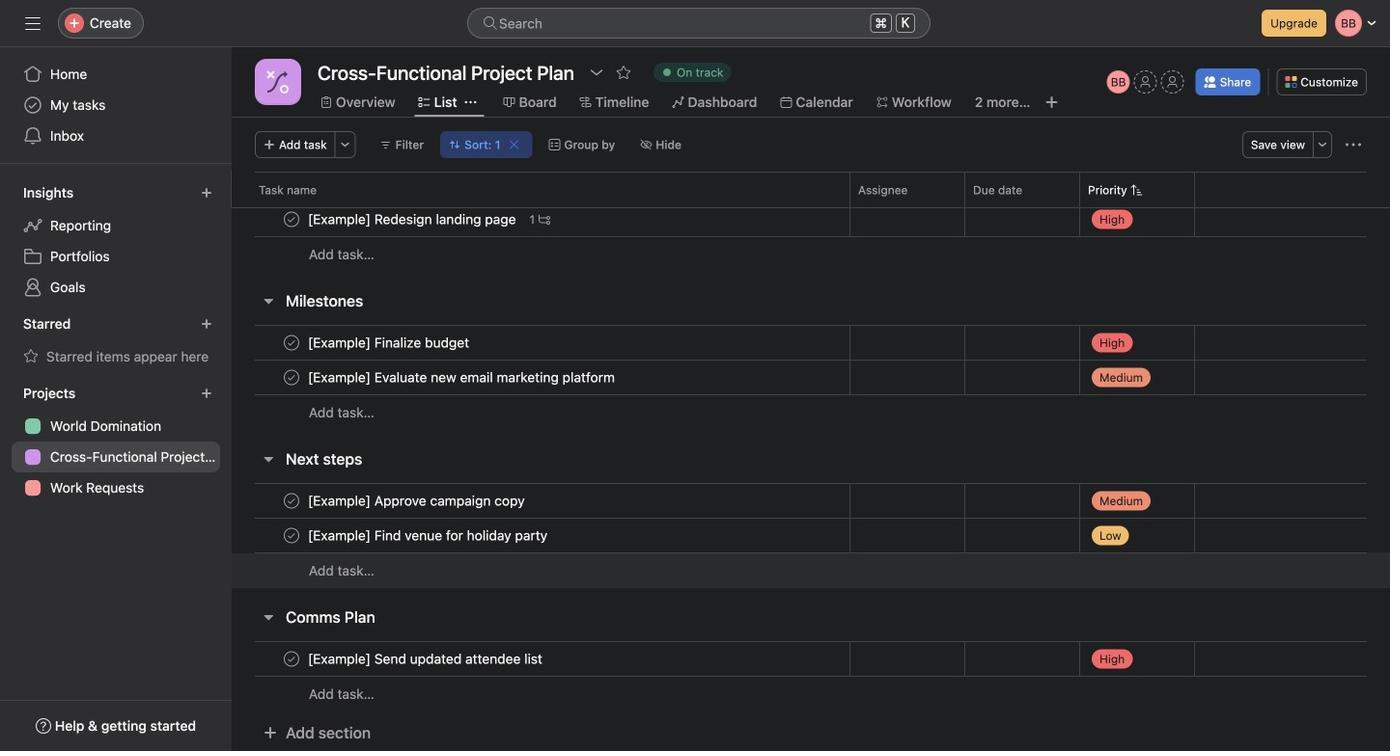 Task type: describe. For each thing, give the bounding box(es) containing it.
projects element
[[0, 376, 232, 508]]

4 row from the top
[[232, 325, 1390, 361]]

insights element
[[0, 176, 232, 307]]

task name text field for the mark complete option in [example] find venue for holiday party cell
[[304, 527, 553, 546]]

global element
[[0, 47, 232, 163]]

mark complete image for the mark complete option in [example] evaluate new email marketing platform cell
[[280, 366, 303, 390]]

mark complete image for the mark complete option within [example] send updated attendee list cell
[[280, 648, 303, 671]]

1 subtask image
[[539, 214, 550, 225]]

task name text field for the mark complete option within [example] approve campaign copy cell
[[304, 492, 531, 511]]

mark complete checkbox for [example] send updated attendee list cell
[[280, 648, 303, 671]]

11 row from the top
[[232, 677, 1390, 712]]

1 horizontal spatial more actions image
[[1346, 137, 1361, 153]]

mark complete image for the mark complete option within the [example] finalize budget cell
[[280, 332, 303, 355]]

manage project members image
[[1107, 70, 1130, 94]]

9 row from the top
[[232, 553, 1390, 589]]

mark complete checkbox for [example] evaluate new email marketing platform cell
[[280, 366, 303, 390]]

[example] send updated attendee list cell
[[232, 642, 849, 678]]

6 row from the top
[[232, 395, 1390, 431]]

0 horizontal spatial more actions image
[[339, 139, 351, 151]]

3 row from the top
[[232, 237, 1390, 272]]

priority field for [example] finalize budget cell
[[1079, 325, 1195, 361]]

[example] evaluate new email marketing platform cell
[[232, 360, 849, 396]]

new project or portfolio image
[[201, 388, 212, 400]]

starred element
[[0, 307, 232, 376]]

header comms plan tree grid
[[232, 642, 1390, 712]]

[example] approve campaign copy cell
[[232, 484, 849, 519]]

task name text field for the mark complete option within the [example] finalize budget cell
[[304, 334, 475, 353]]

clear image
[[508, 139, 520, 151]]



Task type: vqa. For each thing, say whether or not it's contained in the screenshot.
Collapse task list for this group icon
yes



Task type: locate. For each thing, give the bounding box(es) containing it.
mark complete checkbox inside [example] approve campaign copy cell
[[280, 490, 303, 513]]

1 mark complete image from the top
[[280, 332, 303, 355]]

Search tasks, projects, and more text field
[[467, 8, 931, 39]]

mark complete checkbox inside [example] find venue for holiday party cell
[[280, 525, 303, 548]]

7 row from the top
[[232, 484, 1390, 519]]

add tab image
[[1044, 95, 1060, 110]]

mark complete image inside [example] evaluate new email marketing platform cell
[[280, 366, 303, 390]]

1 task name text field from the top
[[304, 210, 522, 229]]

collapse task list for this group image
[[261, 610, 276, 626]]

mark complete checkbox for [example] finalize budget cell
[[280, 332, 303, 355]]

mark complete checkbox inside [example] evaluate new email marketing platform cell
[[280, 366, 303, 390]]

tab actions image
[[465, 97, 476, 108]]

new insights image
[[201, 187, 212, 199]]

Task name text field
[[304, 210, 522, 229], [304, 334, 475, 353], [304, 368, 621, 388], [304, 527, 553, 546]]

3 mark complete checkbox from the top
[[280, 366, 303, 390]]

1 row from the top
[[232, 172, 1390, 208]]

show options image
[[589, 65, 604, 80]]

mark complete image
[[280, 332, 303, 355], [280, 366, 303, 390], [280, 490, 303, 513], [280, 525, 303, 548], [280, 648, 303, 671]]

task name text field inside [example] approve campaign copy cell
[[304, 492, 531, 511]]

task name text field inside [example] redesign landing page cell
[[304, 210, 522, 229]]

line_and_symbols image
[[266, 70, 290, 94]]

2 row from the top
[[232, 202, 1390, 237]]

task name text field inside [example] send updated attendee list cell
[[304, 650, 548, 669]]

2 collapse task list for this group image from the top
[[261, 452, 276, 467]]

task name text field inside [example] evaluate new email marketing platform cell
[[304, 368, 621, 388]]

1 vertical spatial task name text field
[[304, 650, 548, 669]]

mark complete checkbox for [example] find venue for holiday party cell
[[280, 525, 303, 548]]

mark complete checkbox for [example] approve campaign copy cell
[[280, 490, 303, 513]]

collapse task list for this group image
[[261, 293, 276, 309], [261, 452, 276, 467]]

8 row from the top
[[232, 518, 1390, 554]]

None field
[[467, 8, 931, 39]]

mark complete checkbox inside [example] send updated attendee list cell
[[280, 648, 303, 671]]

more options image
[[1317, 139, 1328, 151]]

None text field
[[313, 55, 579, 90]]

5 mark complete image from the top
[[280, 648, 303, 671]]

mark complete image inside [example] approve campaign copy cell
[[280, 490, 303, 513]]

header milestones tree grid
[[232, 325, 1390, 431]]

[example] find venue for holiday party cell
[[232, 518, 849, 554]]

[example] redesign landing page cell
[[232, 202, 849, 237]]

task name text field inside [example] finalize budget cell
[[304, 334, 475, 353]]

mark complete image for the mark complete option in [example] find venue for holiday party cell
[[280, 525, 303, 548]]

row
[[232, 172, 1390, 208], [232, 202, 1390, 237], [232, 237, 1390, 272], [232, 325, 1390, 361], [232, 360, 1390, 396], [232, 395, 1390, 431], [232, 484, 1390, 519], [232, 518, 1390, 554], [232, 553, 1390, 589], [232, 642, 1390, 678], [232, 677, 1390, 712]]

task name text field for the mark complete option in [example] evaluate new email marketing platform cell
[[304, 368, 621, 388]]

mark complete checkbox for [example] redesign landing page cell
[[280, 208, 303, 231]]

task name text field inside [example] find venue for holiday party cell
[[304, 527, 553, 546]]

hide sidebar image
[[25, 15, 41, 31]]

task name text field for the mark complete option in the [example] redesign landing page cell
[[304, 210, 522, 229]]

more actions image
[[1346, 137, 1361, 153], [339, 139, 351, 151]]

2 mark complete image from the top
[[280, 366, 303, 390]]

2 task name text field from the top
[[304, 650, 548, 669]]

mark complete image inside [example] send updated attendee list cell
[[280, 648, 303, 671]]

collapse task list for this group image for the mark complete option within the [example] finalize budget cell
[[261, 293, 276, 309]]

2 task name text field from the top
[[304, 334, 475, 353]]

3 task name text field from the top
[[304, 368, 621, 388]]

4 mark complete checkbox from the top
[[280, 490, 303, 513]]

1 collapse task list for this group image from the top
[[261, 293, 276, 309]]

2 mark complete checkbox from the top
[[280, 332, 303, 355]]

0 vertical spatial collapse task list for this group image
[[261, 293, 276, 309]]

1 mark complete checkbox from the top
[[280, 208, 303, 231]]

mark complete image inside [example] finalize budget cell
[[280, 332, 303, 355]]

mark complete checkbox inside [example] redesign landing page cell
[[280, 208, 303, 231]]

[example] finalize budget cell
[[232, 325, 849, 361]]

mark complete image inside [example] find venue for holiday party cell
[[280, 525, 303, 548]]

5 row from the top
[[232, 360, 1390, 396]]

mark complete image
[[280, 208, 303, 231]]

collapse task list for this group image for the mark complete option within [example] approve campaign copy cell
[[261, 452, 276, 467]]

1 vertical spatial collapse task list for this group image
[[261, 452, 276, 467]]

Task name text field
[[304, 492, 531, 511], [304, 650, 548, 669]]

6 mark complete checkbox from the top
[[280, 648, 303, 671]]

mark complete checkbox inside [example] finalize budget cell
[[280, 332, 303, 355]]

header planning tree grid
[[232, 202, 1390, 272]]

0 vertical spatial task name text field
[[304, 492, 531, 511]]

4 mark complete image from the top
[[280, 525, 303, 548]]

add to starred image
[[616, 65, 631, 80]]

header next steps tree grid
[[232, 484, 1390, 589]]

10 row from the top
[[232, 642, 1390, 678]]

task name text field for the mark complete option within [example] send updated attendee list cell
[[304, 650, 548, 669]]

mark complete image for the mark complete option within [example] approve campaign copy cell
[[280, 490, 303, 513]]

add items to starred image
[[201, 319, 212, 330]]

1 task name text field from the top
[[304, 492, 531, 511]]

Mark complete checkbox
[[280, 208, 303, 231], [280, 332, 303, 355], [280, 366, 303, 390], [280, 490, 303, 513], [280, 525, 303, 548], [280, 648, 303, 671]]

3 mark complete image from the top
[[280, 490, 303, 513]]

4 task name text field from the top
[[304, 527, 553, 546]]

5 mark complete checkbox from the top
[[280, 525, 303, 548]]



